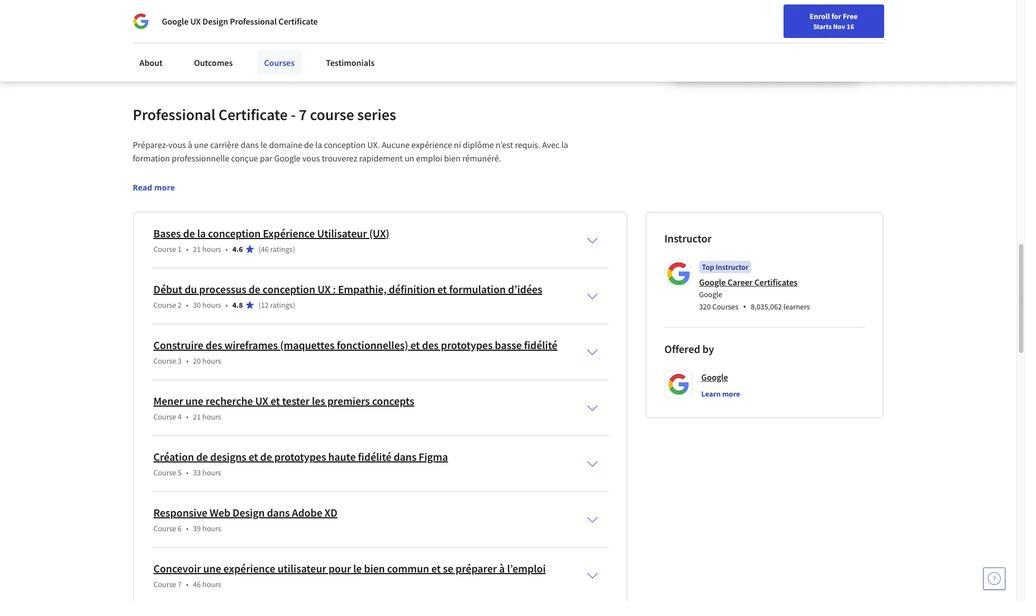 Task type: locate. For each thing, give the bounding box(es) containing it.
0 vertical spatial fidélité
[[524, 338, 557, 352]]

46 down bases de la conception expérience utilisateur (ux)
[[261, 244, 269, 254]]

0 vertical spatial dans
[[241, 139, 259, 150]]

0 horizontal spatial ux
[[190, 16, 201, 27]]

6 hours from the top
[[202, 524, 221, 534]]

2 vertical spatial une
[[203, 562, 221, 576]]

course left 1
[[153, 244, 176, 254]]

find
[[706, 13, 721, 23]]

1 horizontal spatial professional
[[230, 16, 277, 27]]

20
[[193, 356, 201, 366]]

de up "( 12 ratings )"
[[249, 282, 260, 296]]

0 vertical spatial une
[[194, 139, 208, 150]]

46 inside concevoir une expérience utilisateur pour le bien commun et se préparer à l'emploi course 7 • 46 hours
[[193, 580, 201, 590]]

show notifications image
[[866, 14, 879, 27]]

• right the 2
[[186, 300, 189, 310]]

de right 'domaine'
[[304, 139, 314, 150]]

0 horizontal spatial à
[[188, 139, 192, 150]]

16
[[847, 22, 854, 31]]

to
[[224, 22, 231, 33]]

bases de la conception expérience utilisateur (ux)
[[153, 226, 389, 240]]

fonctionnelles)
[[337, 338, 408, 352]]

0 horizontal spatial prototypes
[[274, 450, 326, 464]]

1 vertical spatial le
[[353, 562, 362, 576]]

career for google
[[728, 277, 753, 288]]

5 hours from the top
[[202, 468, 221, 478]]

dans inside création de designs et de prototypes haute fidélité dans figma course 5 • 33 hours
[[394, 450, 417, 464]]

course
[[310, 104, 354, 125]]

0 horizontal spatial fidélité
[[358, 450, 391, 464]]

0 vertical spatial design
[[202, 16, 228, 27]]

course 2 • 30 hours •
[[153, 300, 228, 310]]

1 horizontal spatial la
[[315, 139, 322, 150]]

responsive web design dans adobe xd course 6 • 39 hours
[[153, 506, 337, 534]]

• right 5
[[186, 468, 189, 478]]

expérience up emploi
[[411, 139, 452, 150]]

1 ) from the top
[[293, 244, 295, 254]]

2 horizontal spatial conception
[[324, 139, 366, 150]]

instructor inside top instructor google career certificates google 320 courses • 8,035,062 learners
[[716, 262, 749, 272]]

1 horizontal spatial more
[[722, 389, 740, 399]]

• right 4
[[186, 412, 189, 422]]

bien down ni
[[444, 153, 461, 164]]

prototypes left the haute
[[274, 450, 326, 464]]

0 horizontal spatial more
[[154, 182, 175, 193]]

1 vertical spatial conception
[[208, 226, 261, 240]]

(ux)
[[369, 226, 389, 240]]

professional certificate - 7 course series
[[133, 104, 396, 125]]

1 vertical spatial courses
[[712, 302, 738, 312]]

1 horizontal spatial ux
[[255, 394, 268, 408]]

credential
[[184, 22, 222, 33]]

starts
[[813, 22, 832, 31]]

courses inside top instructor google career certificates google 320 courses • 8,035,062 learners
[[712, 302, 738, 312]]

46
[[261, 244, 269, 254], [193, 580, 201, 590]]

création de designs et de prototypes haute fidélité dans figma link
[[153, 450, 448, 464]]

pour
[[328, 562, 351, 576]]

et inside construire des wireframes (maquettes fonctionnelles) et des prototypes basse fidélité course 3 • 20 hours
[[410, 338, 420, 352]]

review
[[336, 35, 361, 46]]

2 vertical spatial ux
[[255, 394, 268, 408]]

1 vertical spatial fidélité
[[358, 450, 391, 464]]

prototypes left basse
[[441, 338, 493, 352]]

2 horizontal spatial your
[[722, 13, 737, 23]]

0 horizontal spatial career
[[728, 277, 753, 288]]

0 vertical spatial à
[[188, 139, 192, 150]]

2 ) from the top
[[293, 300, 295, 310]]

de
[[304, 139, 314, 150], [183, 226, 195, 240], [249, 282, 260, 296], [196, 450, 208, 464], [260, 450, 272, 464]]

1 vertical spatial ratings
[[270, 300, 293, 310]]

your
[[722, 13, 737, 23], [233, 22, 250, 33], [267, 35, 284, 46]]

0 horizontal spatial le
[[261, 139, 267, 150]]

design
[[202, 16, 228, 27], [233, 506, 265, 520]]

courses link
[[257, 50, 301, 75]]

2 ratings from the top
[[270, 300, 293, 310]]

21 right 4
[[193, 412, 201, 422]]

read more button
[[133, 182, 175, 193]]

0 vertical spatial (
[[259, 244, 261, 254]]

7 hours from the top
[[202, 580, 221, 590]]

dans inside préparez-vous à une carrière dans le domaine de la conception ux. aucune expérience ni diplôme n'est requis. avec la formation professionnelle conçue par google vous trouverez rapidement un emploi bien rémunéré.
[[241, 139, 259, 150]]

career left certificates at the right of the page
[[728, 277, 753, 288]]

:
[[333, 282, 336, 296]]

design for web
[[233, 506, 265, 520]]

google down 'domaine'
[[274, 153, 301, 164]]

préparez-vous à une carrière dans le domaine de la conception ux. aucune expérience ni diplôme n'est requis. avec la formation professionnelle conçue par google vous trouverez rapidement un emploi bien rémunéré.
[[133, 139, 570, 164]]

0 vertical spatial courses
[[264, 57, 295, 68]]

None search field
[[159, 7, 428, 29]]

1 vertical spatial career
[[728, 277, 753, 288]]

1 horizontal spatial conception
[[263, 282, 315, 296]]

1 horizontal spatial prototypes
[[441, 338, 493, 352]]

certificate left -
[[218, 104, 288, 125]]

processus
[[199, 282, 246, 296]]

0 vertical spatial 7
[[299, 104, 307, 125]]

basse
[[495, 338, 522, 352]]

et inside concevoir une expérience utilisateur pour le bien commun et se préparer à l'emploi course 7 • 46 hours
[[431, 562, 441, 576]]

0 horizontal spatial 46
[[193, 580, 201, 590]]

)
[[293, 244, 295, 254], [293, 300, 295, 310]]

dans left adobe
[[267, 506, 290, 520]]

1 vertical spatial instructor
[[716, 262, 749, 272]]

le inside concevoir une expérience utilisateur pour le bien commun et se préparer à l'emploi course 7 • 46 hours
[[353, 562, 362, 576]]

course inside responsive web design dans adobe xd course 6 • 39 hours
[[153, 524, 176, 534]]

le right pour
[[353, 562, 362, 576]]

une right concevoir
[[203, 562, 221, 576]]

ux right this
[[190, 16, 201, 27]]

1 vertical spatial 7
[[178, 580, 182, 590]]

0 horizontal spatial design
[[202, 16, 228, 27]]

english button
[[782, 0, 850, 36]]

) for expérience
[[293, 244, 295, 254]]

1 vertical spatial dans
[[394, 450, 417, 464]]

find your new career
[[706, 13, 777, 23]]

une right mener
[[185, 394, 203, 408]]

course left 6 at bottom
[[153, 524, 176, 534]]

more right learn at the right
[[722, 389, 740, 399]]

bien left commun
[[364, 562, 385, 576]]

1 horizontal spatial bien
[[444, 153, 461, 164]]

1 vertical spatial à
[[499, 562, 505, 576]]

ux
[[190, 16, 201, 27], [317, 282, 331, 296], [255, 394, 268, 408]]

career for new
[[755, 13, 777, 23]]

à left l'emploi
[[499, 562, 505, 576]]

testimonials link
[[319, 50, 381, 75]]

0 vertical spatial conception
[[324, 139, 366, 150]]

instructor up top
[[665, 231, 712, 245]]

4 course from the top
[[153, 412, 176, 422]]

1 vertical spatial une
[[185, 394, 203, 408]]

• inside top instructor google career certificates google 320 courses • 8,035,062 learners
[[743, 301, 746, 313]]

7 course from the top
[[153, 580, 176, 590]]

les
[[312, 394, 325, 408]]

1 horizontal spatial dans
[[267, 506, 290, 520]]

expérience inside préparez-vous à une carrière dans le domaine de la conception ux. aucune expérience ni diplôme n'est requis. avec la formation professionnelle conçue par google vous trouverez rapidement un emploi bien rémunéré.
[[411, 139, 452, 150]]

vous up professionnelle
[[168, 139, 186, 150]]

• right 3
[[186, 356, 189, 366]]

1 vertical spatial prototypes
[[274, 450, 326, 464]]

le up 'par'
[[261, 139, 267, 150]]

1 horizontal spatial design
[[233, 506, 265, 520]]

professional
[[230, 16, 277, 27], [133, 104, 215, 125]]

vous left trouverez
[[302, 153, 320, 164]]

dans inside responsive web design dans adobe xd course 6 • 39 hours
[[267, 506, 290, 520]]

0 horizontal spatial dans
[[241, 139, 259, 150]]

la up trouverez
[[315, 139, 322, 150]]

certificate
[[279, 16, 318, 27], [218, 104, 288, 125]]

0 horizontal spatial la
[[197, 226, 206, 240]]

design right web
[[233, 506, 265, 520]]

utilisateur
[[277, 562, 326, 576]]

21 right 1
[[193, 244, 201, 254]]

le
[[261, 139, 267, 150], [353, 562, 362, 576]]

1 vertical spatial 46
[[193, 580, 201, 590]]

1 vertical spatial vous
[[302, 153, 320, 164]]

( down bases de la conception expérience utilisateur (ux)
[[259, 244, 261, 254]]

responsive
[[153, 506, 207, 520]]

2 vertical spatial dans
[[267, 506, 290, 520]]

in
[[259, 35, 266, 46]]

share
[[152, 35, 173, 46]]

or
[[346, 22, 354, 33]]

et right fonctionnelles)
[[410, 338, 420, 352]]

1 vertical spatial ux
[[317, 282, 331, 296]]

des
[[206, 338, 222, 352], [422, 338, 439, 352]]

ratings down expérience
[[270, 244, 293, 254]]

7 right -
[[299, 104, 307, 125]]

le inside préparez-vous à une carrière dans le domaine de la conception ux. aucune expérience ni diplôme n'est requis. avec la formation professionnelle conçue par google vous trouverez rapidement un emploi bien rémunéré.
[[261, 139, 267, 150]]

5 course from the top
[[153, 468, 176, 478]]

0 horizontal spatial courses
[[264, 57, 295, 68]]

0 horizontal spatial des
[[206, 338, 222, 352]]

0 horizontal spatial instructor
[[665, 231, 712, 245]]

3 course from the top
[[153, 356, 176, 366]]

fidélité right basse
[[524, 338, 557, 352]]

certificate up performance
[[279, 16, 318, 27]]

) right 12 at the left of the page
[[293, 300, 295, 310]]

conçue
[[231, 153, 258, 164]]

-
[[291, 104, 296, 125]]

responsive web design dans adobe xd link
[[153, 506, 337, 520]]

professional up "préparez-"
[[133, 104, 215, 125]]

début du processus de conception ux : empathie, définition et formulation d'idées link
[[153, 282, 542, 296]]

0 vertical spatial more
[[154, 182, 175, 193]]

design inside responsive web design dans adobe xd course 6 • 39 hours
[[233, 506, 265, 520]]

4 hours from the top
[[202, 412, 221, 422]]

à up professionnelle
[[188, 139, 192, 150]]

career right the new
[[755, 13, 777, 23]]

domaine
[[269, 139, 302, 150]]

1 horizontal spatial 46
[[261, 244, 269, 254]]

resume,
[[314, 22, 345, 33]]

your right find
[[722, 13, 737, 23]]

( for de
[[259, 300, 261, 310]]

de up course 1 • 21 hours •
[[183, 226, 195, 240]]

your right to
[[233, 22, 250, 33]]

3
[[178, 356, 182, 366]]

0 vertical spatial 21
[[193, 244, 201, 254]]

1 vertical spatial (
[[259, 300, 261, 310]]

1 vertical spatial professional
[[133, 104, 215, 125]]

ratings for expérience
[[270, 244, 293, 254]]

un
[[405, 153, 414, 164]]

ratings right 12 at the left of the page
[[270, 300, 293, 310]]

ux left the :
[[317, 282, 331, 296]]

46 down concevoir
[[193, 580, 201, 590]]

1 ratings from the top
[[270, 244, 293, 254]]

et right the designs
[[249, 450, 258, 464]]

1 vertical spatial bien
[[364, 562, 385, 576]]

1 vertical spatial more
[[722, 389, 740, 399]]

0 vertical spatial ratings
[[270, 244, 293, 254]]

formulation
[[449, 282, 506, 296]]

0 horizontal spatial bien
[[364, 562, 385, 576]]

( right 4.8
[[259, 300, 261, 310]]

fidélité right the haute
[[358, 450, 391, 464]]

expérience down responsive web design dans adobe xd course 6 • 39 hours
[[223, 562, 275, 576]]

course left the 2
[[153, 300, 176, 310]]

à
[[188, 139, 192, 150], [499, 562, 505, 576]]

une inside concevoir une expérience utilisateur pour le bien commun et se préparer à l'emploi course 7 • 46 hours
[[203, 562, 221, 576]]

professional up and
[[230, 16, 277, 27]]

( 46 ratings )
[[259, 244, 295, 254]]

google up 320
[[699, 289, 722, 300]]

• down concevoir
[[186, 580, 189, 590]]

your right in on the left
[[267, 35, 284, 46]]

google career certificates link
[[699, 277, 798, 288]]

avec
[[542, 139, 560, 150]]

courses down in on the left
[[264, 57, 295, 68]]

7 down concevoir
[[178, 580, 182, 590]]

course inside mener une recherche ux et tester les premiers concepts course 4 • 21 hours
[[153, 412, 176, 422]]

prototypes
[[441, 338, 493, 352], [274, 450, 326, 464]]

( for conception
[[259, 244, 261, 254]]

ratings for conception
[[270, 300, 293, 310]]

instructor up google career certificates link
[[716, 262, 749, 272]]

1 horizontal spatial expérience
[[411, 139, 452, 150]]

1 des from the left
[[206, 338, 222, 352]]

3 hours from the top
[[202, 356, 221, 366]]

1 vertical spatial )
[[293, 300, 295, 310]]

2 course from the top
[[153, 300, 176, 310]]

0 horizontal spatial your
[[233, 22, 250, 33]]

320
[[699, 302, 711, 312]]

1 horizontal spatial le
[[353, 562, 362, 576]]

courses right 320
[[712, 302, 738, 312]]

conception up "( 12 ratings )"
[[263, 282, 315, 296]]

fidélité inside création de designs et de prototypes haute fidélité dans figma course 5 • 33 hours
[[358, 450, 391, 464]]

dans
[[241, 139, 259, 150], [394, 450, 417, 464], [267, 506, 290, 520]]

nov
[[833, 22, 845, 31]]

google inside préparez-vous à une carrière dans le domaine de la conception ux. aucune expérience ni diplôme n'est requis. avec la formation professionnelle conçue par google vous trouverez rapidement un emploi bien rémunéré.
[[274, 153, 301, 164]]

8,035,062
[[751, 302, 782, 312]]

0 vertical spatial expérience
[[411, 139, 452, 150]]

testimonials
[[326, 57, 375, 68]]

• left '8,035,062'
[[743, 301, 746, 313]]

et left tester
[[271, 394, 280, 408]]

course left 3
[[153, 356, 176, 366]]

préparer
[[456, 562, 497, 576]]

0 vertical spatial prototypes
[[441, 338, 493, 352]]

course down concevoir
[[153, 580, 176, 590]]

( 12 ratings )
[[259, 300, 295, 310]]

by
[[703, 342, 714, 356]]

6 course from the top
[[153, 524, 176, 534]]

hours inside concevoir une expérience utilisateur pour le bien commun et se préparer à l'emploi course 7 • 46 hours
[[202, 580, 221, 590]]

de up '33'
[[196, 450, 208, 464]]

0 vertical spatial vous
[[168, 139, 186, 150]]

course inside concevoir une expérience utilisateur pour le bien commun et se préparer à l'emploi course 7 • 46 hours
[[153, 580, 176, 590]]

1 horizontal spatial career
[[755, 13, 777, 23]]

top instructor google career certificates google 320 courses • 8,035,062 learners
[[699, 262, 810, 313]]

add this credential to your linkedin profile, resume, or cv share it on social media and in your performance review
[[152, 22, 366, 46]]

0 horizontal spatial professional
[[133, 104, 215, 125]]

0 vertical spatial 46
[[261, 244, 269, 254]]

2 horizontal spatial dans
[[394, 450, 417, 464]]

1 vertical spatial 21
[[193, 412, 201, 422]]

bien inside préparez-vous à une carrière dans le domaine de la conception ux. aucune expérience ni diplôme n'est requis. avec la formation professionnelle conçue par google vous trouverez rapidement un emploi bien rémunéré.
[[444, 153, 461, 164]]

course left 4
[[153, 412, 176, 422]]

google up it
[[162, 16, 189, 27]]

more
[[154, 182, 175, 193], [722, 389, 740, 399]]

1 horizontal spatial courses
[[712, 302, 738, 312]]

career
[[755, 13, 777, 23], [728, 277, 753, 288]]

7 inside concevoir une expérience utilisateur pour le bien commun et se préparer à l'emploi course 7 • 46 hours
[[178, 580, 182, 590]]

1 horizontal spatial à
[[499, 562, 505, 576]]

0 vertical spatial bien
[[444, 153, 461, 164]]

la up course 1 • 21 hours •
[[197, 226, 206, 240]]

linkedin
[[252, 22, 284, 33]]

2 ( from the top
[[259, 300, 261, 310]]

0 horizontal spatial expérience
[[223, 562, 275, 576]]

• inside responsive web design dans adobe xd course 6 • 39 hours
[[186, 524, 189, 534]]

design up social
[[202, 16, 228, 27]]

0 horizontal spatial 7
[[178, 580, 182, 590]]

0 vertical spatial career
[[755, 13, 777, 23]]

1 horizontal spatial instructor
[[716, 262, 749, 272]]

social
[[194, 35, 215, 46]]

course left 5
[[153, 468, 176, 478]]

0 horizontal spatial vous
[[168, 139, 186, 150]]

la right avec
[[561, 139, 568, 150]]

1 ( from the top
[[259, 244, 261, 254]]

formation
[[133, 153, 170, 164]]

fidélité
[[524, 338, 557, 352], [358, 450, 391, 464]]

fidélité inside construire des wireframes (maquettes fonctionnelles) et des prototypes basse fidélité course 3 • 20 hours
[[524, 338, 557, 352]]

more right read
[[154, 182, 175, 193]]

conception up 4.6
[[208, 226, 261, 240]]

1 horizontal spatial fidélité
[[524, 338, 557, 352]]

course inside création de designs et de prototypes haute fidélité dans figma course 5 • 33 hours
[[153, 468, 176, 478]]

prototypes inside construire des wireframes (maquettes fonctionnelles) et des prototypes basse fidélité course 3 • 20 hours
[[441, 338, 493, 352]]

dans up the conçue at left top
[[241, 139, 259, 150]]

21
[[193, 244, 201, 254], [193, 412, 201, 422]]

2 21 from the top
[[193, 412, 201, 422]]

1 horizontal spatial des
[[422, 338, 439, 352]]

learn more button
[[701, 388, 740, 400]]

une inside mener une recherche ux et tester les premiers concepts course 4 • 21 hours
[[185, 394, 203, 408]]

1 horizontal spatial vous
[[302, 153, 320, 164]]

0 vertical spatial le
[[261, 139, 267, 150]]

figma
[[419, 450, 448, 464]]

1 vertical spatial expérience
[[223, 562, 275, 576]]

profile,
[[286, 22, 313, 33]]

et left se
[[431, 562, 441, 576]]

• right 6 at bottom
[[186, 524, 189, 534]]

) down expérience
[[293, 244, 295, 254]]

course inside construire des wireframes (maquettes fonctionnelles) et des prototypes basse fidélité course 3 • 20 hours
[[153, 356, 176, 366]]

ux right recherche
[[255, 394, 268, 408]]

help center image
[[988, 572, 1001, 586]]

bien inside concevoir une expérience utilisateur pour le bien commun et se préparer à l'emploi course 7 • 46 hours
[[364, 562, 385, 576]]

career inside top instructor google career certificates google 320 courses • 8,035,062 learners
[[728, 277, 753, 288]]

conception up trouverez
[[324, 139, 366, 150]]

0 vertical spatial )
[[293, 244, 295, 254]]

dans left figma
[[394, 450, 417, 464]]

1 vertical spatial design
[[233, 506, 265, 520]]

une up professionnelle
[[194, 139, 208, 150]]



Task type: describe. For each thing, give the bounding box(es) containing it.
0 vertical spatial ux
[[190, 16, 201, 27]]

on
[[182, 35, 192, 46]]

it
[[175, 35, 180, 46]]

création
[[153, 450, 194, 464]]

• left 4.8
[[226, 300, 228, 310]]

2 horizontal spatial ux
[[317, 282, 331, 296]]

2
[[178, 300, 182, 310]]

read more
[[133, 182, 175, 193]]

xd
[[325, 506, 337, 520]]

2 hours from the top
[[202, 300, 221, 310]]

2 horizontal spatial la
[[561, 139, 568, 150]]

concevoir une expérience utilisateur pour le bien commun et se préparer à l'emploi course 7 • 46 hours
[[153, 562, 546, 590]]

• left 4.6
[[226, 244, 228, 254]]

learn more
[[701, 389, 740, 399]]

à inside préparez-vous à une carrière dans le domaine de la conception ux. aucune expérience ni diplôme n'est requis. avec la formation professionnelle conçue par google vous trouverez rapidement un emploi bien rémunéré.
[[188, 139, 192, 150]]

aucune
[[382, 139, 410, 150]]

30
[[193, 300, 201, 310]]

tester
[[282, 394, 310, 408]]

construire des wireframes (maquettes fonctionnelles) et des prototypes basse fidélité course 3 • 20 hours
[[153, 338, 557, 366]]

recherche
[[206, 394, 253, 408]]

concepts
[[372, 394, 414, 408]]

haute
[[328, 450, 356, 464]]

conception inside préparez-vous à une carrière dans le domaine de la conception ux. aucune expérience ni diplôme n'est requis. avec la formation professionnelle conçue par google vous trouverez rapidement un emploi bien rémunéré.
[[324, 139, 366, 150]]

4.8
[[232, 300, 243, 310]]

2 vertical spatial conception
[[263, 282, 315, 296]]

google link
[[701, 371, 728, 384]]

création de designs et de prototypes haute fidélité dans figma course 5 • 33 hours
[[153, 450, 448, 478]]

à inside concevoir une expérience utilisateur pour le bien commun et se préparer à l'emploi course 7 • 46 hours
[[499, 562, 505, 576]]

enroll for free starts nov 16
[[810, 11, 858, 31]]

1 course from the top
[[153, 244, 176, 254]]

6
[[178, 524, 182, 534]]

your inside find your new career link
[[722, 13, 737, 23]]

more for read more
[[154, 182, 175, 193]]

utilisateur
[[317, 226, 367, 240]]

rapidement
[[359, 153, 403, 164]]

bases
[[153, 226, 181, 240]]

commun
[[387, 562, 429, 576]]

adobe
[[292, 506, 322, 520]]

google up learn at the right
[[701, 372, 728, 383]]

21 inside mener une recherche ux et tester les premiers concepts course 4 • 21 hours
[[193, 412, 201, 422]]

free
[[843, 11, 858, 21]]

top
[[702, 262, 714, 272]]

series
[[357, 104, 396, 125]]

read
[[133, 182, 152, 193]]

hours inside création de designs et de prototypes haute fidélité dans figma course 5 • 33 hours
[[202, 468, 221, 478]]

1 hours from the top
[[202, 244, 221, 254]]

une for concevoir
[[203, 562, 221, 576]]

1 horizontal spatial 7
[[299, 104, 307, 125]]

ux inside mener une recherche ux et tester les premiers concepts course 4 • 21 hours
[[255, 394, 268, 408]]

mener
[[153, 394, 183, 408]]

se
[[443, 562, 453, 576]]

et inside mener une recherche ux et tester les premiers concepts course 4 • 21 hours
[[271, 394, 280, 408]]

wireframes
[[224, 338, 278, 352]]

carrière
[[210, 139, 239, 150]]

expérience
[[263, 226, 315, 240]]

0 vertical spatial professional
[[230, 16, 277, 27]]

about
[[139, 57, 163, 68]]

définition
[[389, 282, 435, 296]]

opens in a new tab image
[[186, 337, 195, 346]]

trouverez
[[322, 153, 357, 164]]

et inside création de designs et de prototypes haute fidélité dans figma course 5 • 33 hours
[[249, 450, 258, 464]]

1 horizontal spatial your
[[267, 35, 284, 46]]

mener une recherche ux et tester les premiers concepts course 4 • 21 hours
[[153, 394, 414, 422]]

google ux design professional certificate
[[162, 16, 318, 27]]

google career certificates image
[[666, 262, 691, 286]]

outcomes link
[[187, 50, 239, 75]]

) for conception
[[293, 300, 295, 310]]

• inside construire des wireframes (maquettes fonctionnelles) et des prototypes basse fidélité course 3 • 20 hours
[[186, 356, 189, 366]]

emploi
[[416, 153, 442, 164]]

et right définition
[[437, 282, 447, 296]]

12
[[261, 300, 269, 310]]

(maquettes
[[280, 338, 335, 352]]

une inside préparez-vous à une carrière dans le domaine de la conception ux. aucune expérience ni diplôme n'est requis. avec la formation professionnelle conçue par google vous trouverez rapidement un emploi bien rémunéré.
[[194, 139, 208, 150]]

• inside mener une recherche ux et tester les premiers concepts course 4 • 21 hours
[[186, 412, 189, 422]]

l'emploi
[[507, 562, 546, 576]]

1 vertical spatial certificate
[[218, 104, 288, 125]]

0 horizontal spatial conception
[[208, 226, 261, 240]]

de right the designs
[[260, 450, 272, 464]]

about link
[[133, 50, 169, 75]]

rémunéré.
[[462, 153, 501, 164]]

0 vertical spatial instructor
[[665, 231, 712, 245]]

enroll
[[810, 11, 830, 21]]

4
[[178, 412, 182, 422]]

hours inside construire des wireframes (maquettes fonctionnelles) et des prototypes basse fidélité course 3 • 20 hours
[[202, 356, 221, 366]]

du
[[185, 282, 197, 296]]

media
[[217, 35, 241, 46]]

add
[[152, 22, 167, 33]]

0 vertical spatial certificate
[[279, 16, 318, 27]]

outcomes
[[194, 57, 233, 68]]

une for mener
[[185, 394, 203, 408]]

ux.
[[367, 139, 380, 150]]

5
[[178, 468, 182, 478]]

1 21 from the top
[[193, 244, 201, 254]]

préparez-
[[133, 139, 168, 150]]

construire
[[153, 338, 203, 352]]

more for learn more
[[722, 389, 740, 399]]

and
[[242, 35, 257, 46]]

4.6
[[232, 244, 243, 254]]

this
[[168, 22, 182, 33]]

google image
[[133, 13, 148, 29]]

39
[[193, 524, 201, 534]]

empathie,
[[338, 282, 387, 296]]

google down top
[[699, 277, 726, 288]]

learn
[[701, 389, 721, 399]]

2 des from the left
[[422, 338, 439, 352]]

mener une recherche ux et tester les premiers concepts link
[[153, 394, 414, 408]]

expérience inside concevoir une expérience utilisateur pour le bien commun et se préparer à l'emploi course 7 • 46 hours
[[223, 562, 275, 576]]

hours inside mener une recherche ux et tester les premiers concepts course 4 • 21 hours
[[202, 412, 221, 422]]

de inside préparez-vous à une carrière dans le domaine de la conception ux. aucune expérience ni diplôme n'est requis. avec la formation professionnelle conçue par google vous trouverez rapidement un emploi bien rémunéré.
[[304, 139, 314, 150]]

hours inside responsive web design dans adobe xd course 6 • 39 hours
[[202, 524, 221, 534]]

design for ux
[[202, 16, 228, 27]]

• inside concevoir une expérience utilisateur pour le bien commun et se préparer à l'emploi course 7 • 46 hours
[[186, 580, 189, 590]]

requis.
[[515, 139, 540, 150]]

• inside création de designs et de prototypes haute fidélité dans figma course 5 • 33 hours
[[186, 468, 189, 478]]

• right 1
[[186, 244, 189, 254]]

professionnelle
[[172, 153, 229, 164]]

certificates
[[754, 277, 798, 288]]

prototypes inside création de designs et de prototypes haute fidélité dans figma course 5 • 33 hours
[[274, 450, 326, 464]]

coursera career certificate image
[[673, 0, 859, 80]]

find your new career link
[[701, 11, 782, 25]]

début
[[153, 282, 182, 296]]



Task type: vqa. For each thing, say whether or not it's contained in the screenshot.


